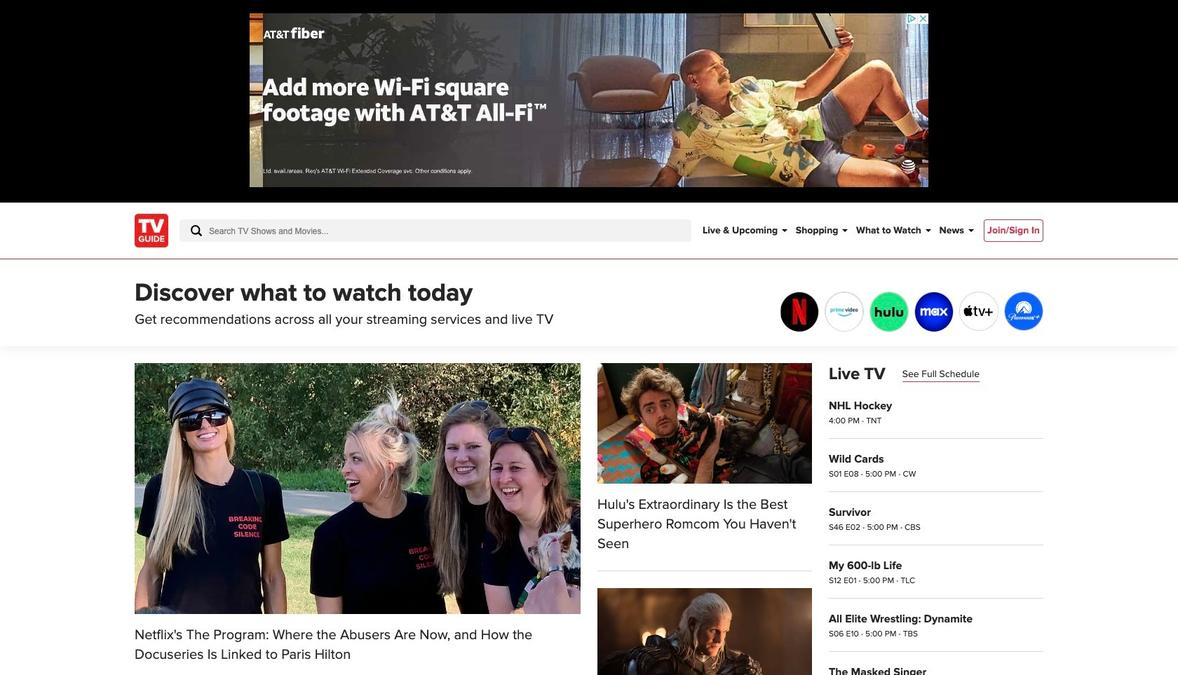Task type: vqa. For each thing, say whether or not it's contained in the screenshot.
What to Watch on Hulu image
yes



Task type: describe. For each thing, give the bounding box(es) containing it.
what to watch on paramount+ image
[[1006, 293, 1043, 331]]

luke rollason, extraordinary image
[[598, 363, 813, 484]]

what to watch on hbo max image
[[916, 293, 954, 332]]

what to watch on netflix image
[[781, 293, 819, 332]]

Search TV Shows and Movies... text field
[[180, 220, 692, 242]]

what to watch on amazon prime image
[[826, 293, 864, 332]]

matt smith, house of the dragon image
[[598, 589, 813, 676]]

paris hilton, caroline, alexa, and katherine kubler, the program: cons, cults, and kidnapping image
[[135, 363, 581, 615]]



Task type: locate. For each thing, give the bounding box(es) containing it.
menu bar
[[703, 203, 975, 259]]

menu item
[[984, 220, 1044, 242]]

what to watch on appletv+ image
[[961, 293, 999, 331]]

None field
[[180, 220, 692, 242]]

what to watch on hulu image
[[871, 293, 909, 332]]



